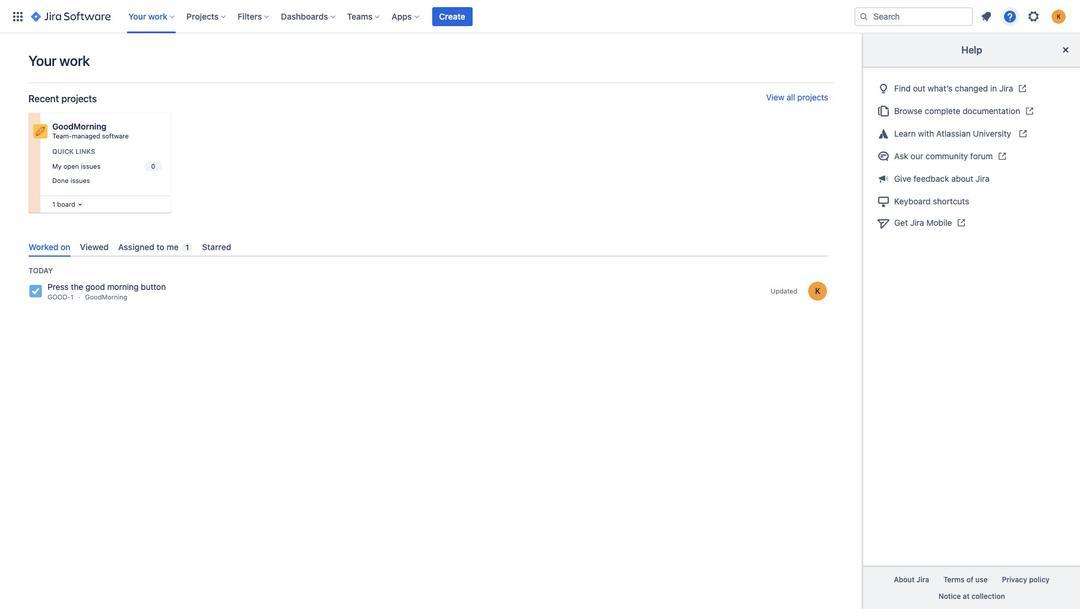Task type: describe. For each thing, give the bounding box(es) containing it.
about jira
[[894, 575, 930, 584]]

press
[[48, 282, 69, 292]]

your inside popup button
[[128, 11, 146, 21]]

search image
[[860, 12, 869, 21]]

apps button
[[388, 7, 424, 26]]

good
[[85, 282, 105, 292]]

1 board
[[52, 200, 75, 208]]

complete
[[925, 106, 961, 116]]

work inside popup button
[[148, 11, 168, 21]]

find out what's changed in jira
[[895, 83, 1014, 93]]

1 board button
[[50, 198, 85, 211]]

jira inside button
[[917, 575, 930, 584]]

your work button
[[125, 7, 179, 26]]

dashboards
[[281, 11, 328, 21]]

privacy policy
[[1002, 575, 1050, 584]]

close image
[[1059, 43, 1074, 57]]

recent
[[29, 93, 59, 104]]

filters button
[[234, 7, 274, 26]]

filters
[[238, 11, 262, 21]]

browse complete documentation
[[895, 106, 1021, 116]]

shortcuts
[[933, 196, 970, 206]]

browse complete documentation link
[[873, 100, 1071, 122]]

use
[[976, 575, 988, 584]]

dashboards button
[[278, 7, 340, 26]]

board image
[[75, 200, 85, 209]]

get jira mobile
[[895, 218, 953, 228]]

community
[[926, 151, 969, 161]]

my open issues link
[[50, 160, 164, 173]]

projects button
[[183, 7, 231, 26]]

what's
[[928, 83, 953, 93]]

policy
[[1030, 575, 1050, 584]]

notifications image
[[980, 9, 994, 23]]

give feedback about jira
[[895, 174, 990, 184]]

feedback
[[914, 174, 950, 184]]

recent projects
[[29, 93, 97, 104]]

board
[[57, 200, 75, 208]]

done
[[52, 177, 69, 184]]

terms of use
[[944, 575, 988, 584]]

quick
[[52, 147, 74, 155]]

of
[[967, 575, 974, 584]]

learn with atlassian university
[[895, 128, 1014, 138]]

goodmorning inside press the good morning button good-1 · goodmorning
[[85, 293, 127, 301]]

create
[[439, 11, 466, 21]]

notice
[[939, 592, 961, 600]]

open
[[63, 162, 79, 170]]

0 horizontal spatial work
[[59, 52, 90, 69]]

1 vertical spatial issues
[[70, 177, 90, 184]]

·
[[78, 293, 80, 301]]

starred
[[202, 242, 231, 252]]

keyboard
[[895, 196, 931, 206]]

worked
[[29, 242, 59, 252]]

get jira mobile link
[[873, 212, 1071, 234]]

tab list containing worked on
[[24, 237, 834, 257]]

all
[[787, 92, 796, 102]]

quick links
[[52, 147, 95, 155]]

atlassian
[[937, 128, 971, 138]]

get
[[895, 218, 909, 228]]

0 vertical spatial issues
[[81, 162, 101, 170]]

assigned to me
[[118, 242, 179, 252]]

notice at collection
[[939, 592, 1006, 600]]

view all projects
[[767, 92, 829, 102]]

at
[[963, 592, 970, 600]]

done issues
[[52, 177, 90, 184]]

mobile
[[927, 218, 953, 228]]

me
[[167, 242, 179, 252]]

button
[[141, 282, 166, 292]]

viewed
[[80, 242, 109, 252]]

help image
[[1004, 9, 1018, 23]]

forum
[[971, 151, 993, 161]]

out
[[913, 83, 926, 93]]



Task type: locate. For each thing, give the bounding box(es) containing it.
projects
[[187, 11, 219, 21]]

keyboard shortcuts
[[895, 196, 970, 206]]

banner
[[0, 0, 1081, 33]]

tab list
[[24, 237, 834, 257]]

1 horizontal spatial projects
[[798, 92, 829, 102]]

1 inside press the good morning button good-1 · goodmorning
[[71, 293, 74, 301]]

with
[[919, 128, 935, 138]]

1 vertical spatial goodmorning
[[85, 293, 127, 301]]

my open issues
[[52, 162, 101, 170]]

0 vertical spatial your
[[128, 11, 146, 21]]

the
[[71, 282, 83, 292]]

1 vertical spatial 1
[[186, 243, 189, 252]]

assigned
[[118, 242, 154, 252]]

goodmorning down good on the top left of page
[[85, 293, 127, 301]]

press the good morning button good-1 · goodmorning
[[48, 282, 166, 301]]

about
[[894, 575, 915, 584]]

0 vertical spatial your work
[[128, 11, 168, 21]]

university
[[974, 128, 1012, 138]]

appswitcher icon image
[[11, 9, 25, 23]]

1 horizontal spatial your work
[[128, 11, 168, 21]]

1 horizontal spatial 1
[[71, 293, 74, 301]]

privacy policy link
[[995, 572, 1057, 588]]

learn
[[895, 128, 916, 138]]

keyboard shortcuts link
[[873, 190, 1071, 212]]

0 vertical spatial goodmorning
[[52, 121, 107, 131]]

on
[[61, 242, 71, 252]]

your
[[128, 11, 146, 21], [29, 52, 56, 69]]

your profile and settings image
[[1052, 9, 1066, 23]]

find
[[895, 83, 911, 93]]

goodmorning up managed
[[52, 121, 107, 131]]

software
[[102, 132, 129, 140]]

ask our community forum
[[895, 151, 993, 161]]

apps
[[392, 11, 412, 21]]

0 vertical spatial work
[[148, 11, 168, 21]]

projects
[[798, 92, 829, 102], [61, 93, 97, 104]]

find out what's changed in jira link
[[873, 77, 1071, 100]]

banner containing your work
[[0, 0, 1081, 33]]

give
[[895, 174, 912, 184]]

learn with atlassian university link
[[873, 122, 1071, 145]]

projects up goodmorning team-managed software
[[61, 93, 97, 104]]

work up recent projects
[[59, 52, 90, 69]]

team-
[[52, 132, 72, 140]]

teams
[[347, 11, 373, 21]]

1 for 1 board
[[52, 200, 55, 208]]

view all projects link
[[767, 92, 829, 105]]

1 horizontal spatial work
[[148, 11, 168, 21]]

today
[[29, 266, 53, 275]]

Search field
[[855, 7, 974, 26]]

browse
[[895, 106, 923, 116]]

help
[[962, 45, 983, 55]]

terms
[[944, 575, 965, 584]]

morning
[[107, 282, 139, 292]]

our
[[911, 151, 924, 161]]

your work
[[128, 11, 168, 21], [29, 52, 90, 69]]

2 vertical spatial 1
[[71, 293, 74, 301]]

1 right me
[[186, 243, 189, 252]]

0 vertical spatial 1
[[52, 200, 55, 208]]

1 left ·
[[71, 293, 74, 301]]

links
[[76, 147, 95, 155]]

changed
[[955, 83, 989, 93]]

privacy
[[1002, 575, 1028, 584]]

terms of use link
[[937, 572, 995, 588]]

issues
[[81, 162, 101, 170], [70, 177, 90, 184]]

documentation
[[963, 106, 1021, 116]]

0 horizontal spatial 1
[[52, 200, 55, 208]]

1 for 1
[[186, 243, 189, 252]]

1 vertical spatial work
[[59, 52, 90, 69]]

1 inside popup button
[[52, 200, 55, 208]]

0 horizontal spatial projects
[[61, 93, 97, 104]]

goodmorning team-managed software
[[52, 121, 129, 140]]

jira software image
[[31, 9, 111, 23], [31, 9, 111, 23]]

settings image
[[1027, 9, 1042, 23]]

2 horizontal spatial 1
[[186, 243, 189, 252]]

updated
[[771, 287, 798, 295]]

jira
[[1000, 83, 1014, 93], [976, 174, 990, 184], [911, 218, 925, 228], [917, 575, 930, 584]]

in
[[991, 83, 998, 93]]

teams button
[[344, 7, 385, 26]]

my
[[52, 162, 62, 170]]

about jira button
[[887, 572, 937, 588]]

worked on
[[29, 242, 71, 252]]

create button
[[432, 7, 473, 26]]

issues down the my open issues
[[70, 177, 90, 184]]

issues down links
[[81, 162, 101, 170]]

ask
[[895, 151, 909, 161]]

primary element
[[7, 0, 845, 33]]

view
[[767, 92, 785, 102]]

to
[[157, 242, 165, 252]]

your work up recent projects
[[29, 52, 90, 69]]

ask our community forum link
[[873, 145, 1071, 167]]

goodmorning inside goodmorning team-managed software
[[52, 121, 107, 131]]

work left projects
[[148, 11, 168, 21]]

projects right all
[[798, 92, 829, 102]]

give feedback about jira link
[[873, 167, 1071, 190]]

collection
[[972, 592, 1006, 600]]

0 horizontal spatial your
[[29, 52, 56, 69]]

goodmorning
[[52, 121, 107, 131], [85, 293, 127, 301]]

your work inside your work popup button
[[128, 11, 168, 21]]

0 horizontal spatial your work
[[29, 52, 90, 69]]

1 vertical spatial your work
[[29, 52, 90, 69]]

good-
[[48, 293, 71, 301]]

1
[[52, 200, 55, 208], [186, 243, 189, 252], [71, 293, 74, 301]]

1 vertical spatial your
[[29, 52, 56, 69]]

done issues link
[[50, 174, 164, 188]]

about
[[952, 174, 974, 184]]

1 left board
[[52, 200, 55, 208]]

your work left projects
[[128, 11, 168, 21]]

1 horizontal spatial your
[[128, 11, 146, 21]]



Task type: vqa. For each thing, say whether or not it's contained in the screenshot.
the Issue collectors LINK
no



